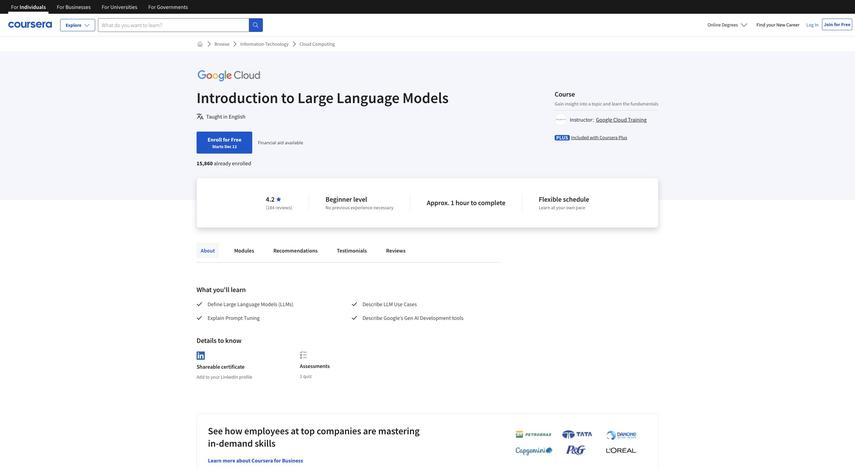 Task type: locate. For each thing, give the bounding box(es) containing it.
0 vertical spatial models
[[403, 88, 449, 107]]

1 horizontal spatial large
[[298, 88, 334, 107]]

to for know
[[218, 336, 224, 345]]

coursera image
[[8, 19, 52, 30]]

complete
[[479, 199, 506, 207]]

testimonials
[[337, 247, 367, 254]]

describe left google's
[[363, 315, 383, 322]]

at
[[552, 205, 556, 211], [291, 425, 299, 437]]

define large language models (llms)
[[208, 301, 294, 308]]

learn inside course gain insight into a topic and learn the fundamentals
[[612, 101, 623, 107]]

1 for from the left
[[11, 3, 19, 10]]

0 vertical spatial learn
[[539, 205, 551, 211]]

coursera left the plus
[[600, 134, 618, 141]]

log
[[807, 22, 815, 28]]

0 vertical spatial 1
[[451, 199, 455, 207]]

topic
[[592, 101, 603, 107]]

coursera down skills
[[252, 457, 273, 464]]

1 horizontal spatial free
[[842, 21, 851, 28]]

15,860 already enrolled
[[197, 160, 251, 167]]

details
[[197, 336, 217, 345]]

for for enroll
[[223, 136, 230, 143]]

shareable certificate
[[197, 364, 245, 370]]

instructor:
[[570, 116, 594, 123]]

for left the businesses
[[57, 3, 64, 10]]

financial aid available button
[[258, 140, 303, 146]]

4 for from the left
[[148, 3, 156, 10]]

add
[[197, 374, 205, 380]]

free for join
[[842, 21, 851, 28]]

taught in english
[[206, 113, 246, 120]]

2 horizontal spatial for
[[835, 21, 841, 28]]

at down flexible
[[552, 205, 556, 211]]

1 horizontal spatial at
[[552, 205, 556, 211]]

2 vertical spatial your
[[211, 374, 220, 380]]

1 vertical spatial large
[[224, 301, 236, 308]]

0 vertical spatial describe
[[363, 301, 383, 308]]

1 vertical spatial free
[[231, 136, 242, 143]]

your inside flexible schedule learn at your own pace
[[557, 205, 566, 211]]

1 vertical spatial describe
[[363, 315, 383, 322]]

1 horizontal spatial language
[[337, 88, 400, 107]]

1 horizontal spatial cloud
[[614, 116, 628, 123]]

aid
[[278, 140, 284, 146]]

coursera enterprise logos image
[[506, 430, 643, 460]]

your left own on the right top
[[557, 205, 566, 211]]

learn left the
[[612, 101, 623, 107]]

1 describe from the top
[[363, 301, 383, 308]]

universities
[[110, 3, 137, 10]]

top
[[301, 425, 315, 437]]

0 vertical spatial learn
[[612, 101, 623, 107]]

for left universities
[[102, 3, 109, 10]]

1 vertical spatial learn
[[208, 457, 222, 464]]

for for governments
[[148, 3, 156, 10]]

cloud right google
[[614, 116, 628, 123]]

ai
[[415, 315, 419, 322]]

starts
[[212, 144, 224, 149]]

1 horizontal spatial your
[[557, 205, 566, 211]]

about
[[201, 247, 215, 254]]

schedule
[[564, 195, 590, 204]]

(184 reviews)
[[266, 205, 293, 211]]

financial aid available
[[258, 140, 303, 146]]

at inside flexible schedule learn at your own pace
[[552, 205, 556, 211]]

1 left quiz in the left bottom of the page
[[300, 374, 303, 380]]

log in
[[807, 22, 819, 28]]

information technology
[[241, 41, 289, 47]]

0 horizontal spatial learn
[[208, 457, 222, 464]]

0 horizontal spatial learn
[[231, 286, 246, 294]]

1 horizontal spatial learn
[[539, 205, 551, 211]]

english
[[229, 113, 246, 120]]

shareable
[[197, 364, 220, 370]]

included
[[572, 134, 589, 141]]

find
[[757, 22, 766, 28]]

1 vertical spatial at
[[291, 425, 299, 437]]

1 vertical spatial for
[[223, 136, 230, 143]]

google
[[597, 116, 613, 123]]

no
[[326, 205, 332, 211]]

to for large
[[281, 88, 295, 107]]

learn
[[612, 101, 623, 107], [231, 286, 246, 294]]

know
[[226, 336, 242, 345]]

information
[[241, 41, 265, 47]]

at inside see how employees at top companies are mastering in-demand skills
[[291, 425, 299, 437]]

google's
[[384, 315, 404, 322]]

0 horizontal spatial cloud
[[300, 41, 312, 47]]

1 left hour
[[451, 199, 455, 207]]

0 vertical spatial free
[[842, 21, 851, 28]]

0 horizontal spatial coursera
[[252, 457, 273, 464]]

fundamentals
[[631, 101, 659, 107]]

find your new career link
[[754, 21, 804, 29]]

pace
[[576, 205, 586, 211]]

for inside enroll for free starts dec 12
[[223, 136, 230, 143]]

introduction
[[197, 88, 278, 107]]

for right join
[[835, 21, 841, 28]]

0 horizontal spatial free
[[231, 136, 242, 143]]

beginner level no previous experience necessary
[[326, 195, 394, 211]]

log in link
[[804, 21, 823, 29]]

2 describe from the top
[[363, 315, 383, 322]]

2 for from the left
[[57, 3, 64, 10]]

None search field
[[98, 18, 263, 32]]

0 vertical spatial coursera
[[600, 134, 618, 141]]

career
[[787, 22, 800, 28]]

0 horizontal spatial your
[[211, 374, 220, 380]]

cloud left 'computing'
[[300, 41, 312, 47]]

for left governments
[[148, 3, 156, 10]]

for businesses
[[57, 3, 91, 10]]

dec
[[225, 144, 232, 149]]

for left individuals
[[11, 3, 19, 10]]

your down shareable certificate
[[211, 374, 220, 380]]

1 horizontal spatial learn
[[612, 101, 623, 107]]

learn right the you'll
[[231, 286, 246, 294]]

coursera
[[600, 134, 618, 141], [252, 457, 273, 464]]

2 vertical spatial for
[[274, 457, 281, 464]]

your
[[767, 22, 776, 28], [557, 205, 566, 211], [211, 374, 220, 380]]

join for free
[[825, 21, 851, 28]]

0 vertical spatial at
[[552, 205, 556, 211]]

to
[[281, 88, 295, 107], [471, 199, 477, 207], [218, 336, 224, 345], [206, 374, 210, 380]]

coursera plus image
[[555, 135, 570, 141]]

0 horizontal spatial models
[[261, 301, 278, 308]]

home image
[[197, 41, 203, 47]]

employees
[[245, 425, 289, 437]]

3 for from the left
[[102, 3, 109, 10]]

your inside find your new career link
[[767, 22, 776, 28]]

insight
[[565, 101, 579, 107]]

1 vertical spatial 1
[[300, 374, 303, 380]]

join for free link
[[823, 19, 853, 30]]

12
[[232, 144, 237, 149]]

free
[[842, 21, 851, 28], [231, 136, 242, 143]]

modules
[[234, 247, 254, 254]]

reviews link
[[382, 243, 410, 258]]

1
[[451, 199, 455, 207], [300, 374, 303, 380]]

mastering
[[379, 425, 420, 437]]

0 horizontal spatial for
[[223, 136, 230, 143]]

describe left llm
[[363, 301, 383, 308]]

learn left the more
[[208, 457, 222, 464]]

for up "dec"
[[223, 136, 230, 143]]

1 horizontal spatial models
[[403, 88, 449, 107]]

large
[[298, 88, 334, 107], [224, 301, 236, 308]]

companies
[[317, 425, 362, 437]]

explore button
[[60, 19, 95, 31]]

about link
[[197, 243, 219, 258]]

1 vertical spatial learn
[[231, 286, 246, 294]]

in-
[[208, 437, 219, 450]]

at left top
[[291, 425, 299, 437]]

0 vertical spatial for
[[835, 21, 841, 28]]

learn down flexible
[[539, 205, 551, 211]]

tools
[[453, 315, 464, 322]]

google cloud image
[[197, 68, 261, 84]]

your right 'find'
[[767, 22, 776, 28]]

modules link
[[230, 243, 258, 258]]

approx.
[[427, 199, 450, 207]]

1 vertical spatial coursera
[[252, 457, 273, 464]]

free right join
[[842, 21, 851, 28]]

included with coursera plus link
[[572, 134, 628, 141]]

0 horizontal spatial at
[[291, 425, 299, 437]]

beginner
[[326, 195, 352, 204]]

free inside enroll for free starts dec 12
[[231, 136, 242, 143]]

you'll
[[213, 286, 230, 294]]

online degrees
[[708, 22, 739, 28]]

see how employees at top companies are mastering in-demand skills
[[208, 425, 420, 450]]

browse
[[215, 41, 230, 47]]

models
[[403, 88, 449, 107], [261, 301, 278, 308]]

free up 12
[[231, 136, 242, 143]]

1 vertical spatial your
[[557, 205, 566, 211]]

for universities
[[102, 3, 137, 10]]

0 vertical spatial your
[[767, 22, 776, 28]]

1 vertical spatial language
[[238, 301, 260, 308]]

for left business
[[274, 457, 281, 464]]

2 horizontal spatial your
[[767, 22, 776, 28]]



Task type: vqa. For each thing, say whether or not it's contained in the screenshot.
NO
yes



Task type: describe. For each thing, give the bounding box(es) containing it.
at for top
[[291, 425, 299, 437]]

find your new career
[[757, 22, 800, 28]]

explain prompt tuning
[[208, 315, 261, 322]]

recommendations
[[274, 247, 318, 254]]

governments
[[157, 3, 188, 10]]

describe google's gen ai development tools
[[363, 315, 464, 322]]

1 horizontal spatial 1
[[451, 199, 455, 207]]

financial
[[258, 140, 276, 146]]

(184
[[266, 205, 275, 211]]

describe llm use cases
[[363, 301, 418, 308]]

what
[[197, 286, 212, 294]]

1 vertical spatial models
[[261, 301, 278, 308]]

explain
[[208, 315, 225, 322]]

llm
[[384, 301, 393, 308]]

google cloud training image
[[556, 114, 567, 125]]

at for your
[[552, 205, 556, 211]]

for individuals
[[11, 3, 46, 10]]

training
[[629, 116, 647, 123]]

a
[[589, 101, 591, 107]]

necessary
[[374, 205, 394, 211]]

tuning
[[244, 315, 260, 322]]

free for enroll
[[231, 136, 242, 143]]

quiz
[[303, 374, 312, 380]]

(llms)
[[279, 301, 294, 308]]

businesses
[[66, 3, 91, 10]]

previous
[[333, 205, 350, 211]]

are
[[363, 425, 377, 437]]

reviews)
[[276, 205, 293, 211]]

to for your
[[206, 374, 210, 380]]

15,860
[[197, 160, 213, 167]]

cloud computing link
[[297, 38, 338, 50]]

course gain insight into a topic and learn the fundamentals
[[555, 90, 659, 107]]

learn more about coursera for business link
[[208, 457, 303, 464]]

0 vertical spatial cloud
[[300, 41, 312, 47]]

how
[[225, 425, 243, 437]]

describe for describe google's gen ai development tools
[[363, 315, 383, 322]]

flexible schedule learn at your own pace
[[539, 195, 590, 211]]

testimonials link
[[333, 243, 371, 258]]

for governments
[[148, 3, 188, 10]]

in
[[223, 113, 228, 120]]

more
[[223, 457, 235, 464]]

reviews
[[386, 247, 406, 254]]

0 horizontal spatial 1
[[300, 374, 303, 380]]

use
[[394, 301, 403, 308]]

0 vertical spatial language
[[337, 88, 400, 107]]

1 horizontal spatial for
[[274, 457, 281, 464]]

the
[[624, 101, 630, 107]]

what you'll learn
[[197, 286, 246, 294]]

new
[[777, 22, 786, 28]]

available
[[285, 140, 303, 146]]

for for universities
[[102, 3, 109, 10]]

experience
[[351, 205, 373, 211]]

in
[[816, 22, 819, 28]]

banner navigation
[[6, 0, 194, 14]]

and
[[604, 101, 611, 107]]

profile
[[239, 374, 252, 380]]

skills
[[255, 437, 276, 450]]

linkedin
[[221, 374, 238, 380]]

for for businesses
[[57, 3, 64, 10]]

for for individuals
[[11, 3, 19, 10]]

google cloud training link
[[597, 116, 647, 123]]

add to your linkedin profile
[[197, 374, 252, 380]]

technology
[[266, 41, 289, 47]]

1 vertical spatial cloud
[[614, 116, 628, 123]]

taught
[[206, 113, 222, 120]]

business
[[282, 457, 303, 464]]

course
[[555, 90, 576, 98]]

online degrees button
[[703, 17, 754, 32]]

learn inside flexible schedule learn at your own pace
[[539, 205, 551, 211]]

0 vertical spatial large
[[298, 88, 334, 107]]

gen
[[405, 315, 414, 322]]

1 quiz
[[300, 374, 312, 380]]

individuals
[[20, 3, 46, 10]]

introduction to large language models
[[197, 88, 449, 107]]

What do you want to learn? text field
[[98, 18, 249, 32]]

1 horizontal spatial coursera
[[600, 134, 618, 141]]

for for join
[[835, 21, 841, 28]]

enrolled
[[232, 160, 251, 167]]

about
[[237, 457, 251, 464]]

define
[[208, 301, 223, 308]]

0 horizontal spatial large
[[224, 301, 236, 308]]

recommendations link
[[269, 243, 322, 258]]

certificate
[[221, 364, 245, 370]]

describe for describe llm use cases
[[363, 301, 383, 308]]

gain
[[555, 101, 564, 107]]

demand
[[219, 437, 253, 450]]

explore
[[66, 22, 82, 28]]

0 horizontal spatial language
[[238, 301, 260, 308]]

details to know
[[197, 336, 242, 345]]

plus
[[619, 134, 628, 141]]

prompt
[[226, 315, 243, 322]]

development
[[420, 315, 451, 322]]



